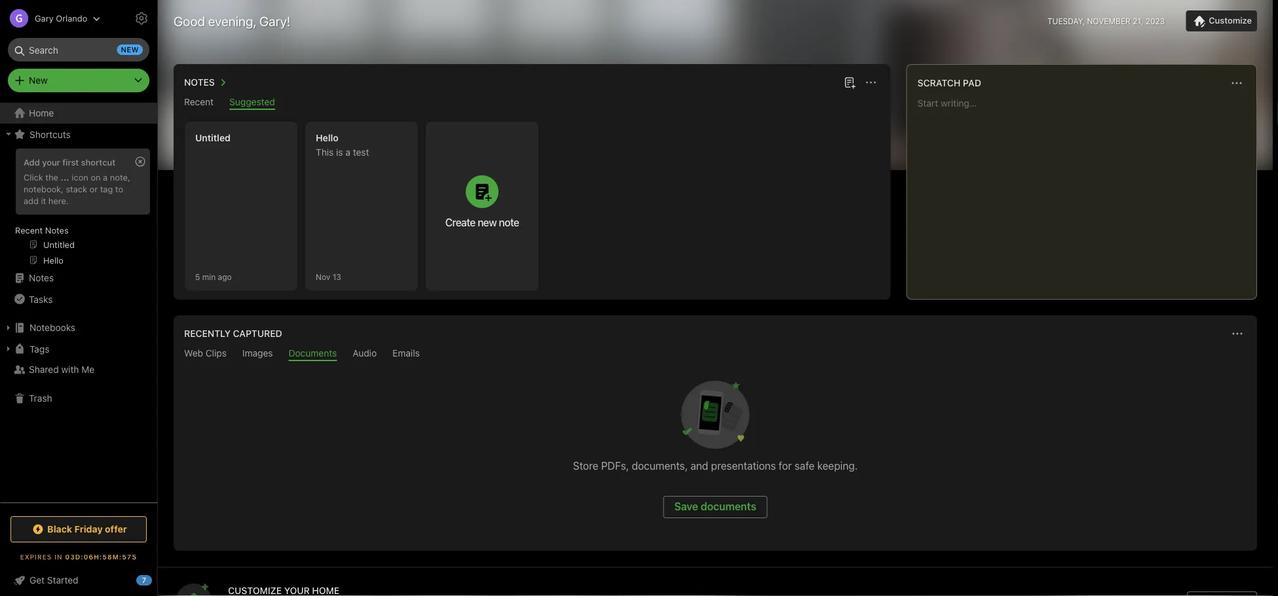 Task type: locate. For each thing, give the bounding box(es) containing it.
notes up tasks
[[29, 273, 54, 284]]

1 vertical spatial recent
[[15, 225, 43, 235]]

gary
[[35, 13, 54, 23]]

web clips
[[184, 348, 227, 359]]

2 vertical spatial notes
[[29, 273, 54, 284]]

save
[[675, 501, 698, 513]]

new search field
[[17, 38, 143, 62]]

get
[[29, 576, 45, 587]]

documents
[[289, 348, 337, 359]]

recent inside tab list
[[184, 97, 214, 107]]

tree containing home
[[0, 103, 157, 503]]

add your first shortcut
[[24, 157, 115, 167]]

new inside button
[[478, 216, 497, 229]]

icon
[[72, 172, 88, 182]]

expand tags image
[[3, 344, 14, 355]]

november
[[1087, 16, 1131, 26]]

1 tab list from the top
[[176, 97, 888, 110]]

notebooks link
[[0, 318, 157, 339]]

2 tab list from the top
[[176, 348, 1255, 362]]

note
[[499, 216, 519, 229]]

0 vertical spatial notes
[[184, 77, 215, 88]]

recent notes
[[15, 225, 69, 235]]

group
[[0, 145, 157, 273]]

a inside hello this is a test
[[346, 147, 351, 158]]

note,
[[110, 172, 130, 182]]

0 vertical spatial recent
[[184, 97, 214, 107]]

in
[[55, 554, 63, 561]]

black friday offer button
[[10, 517, 147, 543]]

web clips tab
[[184, 348, 227, 362]]

hello
[[316, 133, 339, 144]]

tab list
[[176, 97, 888, 110], [176, 348, 1255, 362]]

store pdfs, documents, and presentations for safe keeping.
[[573, 460, 858, 473]]

trash link
[[0, 389, 157, 410]]

to
[[115, 184, 123, 194]]

more actions image for scratch pad
[[1229, 75, 1245, 91]]

it
[[41, 196, 46, 206]]

0 vertical spatial new
[[121, 46, 139, 54]]

0 horizontal spatial new
[[121, 46, 139, 54]]

0 vertical spatial tab list
[[176, 97, 888, 110]]

tree
[[0, 103, 157, 503]]

a
[[346, 147, 351, 158], [103, 172, 108, 182]]

customize
[[228, 586, 282, 597]]

21,
[[1133, 16, 1144, 26]]

more actions image
[[863, 75, 879, 90], [1229, 75, 1245, 91], [1230, 326, 1246, 342]]

trash
[[29, 394, 52, 404]]

add
[[24, 157, 40, 167]]

save documents
[[675, 501, 757, 513]]

1 horizontal spatial a
[[346, 147, 351, 158]]

notes up recent tab
[[184, 77, 215, 88]]

More actions field
[[862, 73, 881, 92], [1228, 74, 1246, 92], [1229, 325, 1247, 343]]

new left the note
[[478, 216, 497, 229]]

more actions field for recently captured
[[1229, 325, 1247, 343]]

0 vertical spatial a
[[346, 147, 351, 158]]

0 horizontal spatial a
[[103, 172, 108, 182]]

tuesday, november 21, 2023
[[1048, 16, 1165, 26]]

pdfs,
[[601, 460, 629, 473]]

1 vertical spatial notes
[[45, 225, 69, 235]]

tuesday,
[[1048, 16, 1085, 26]]

1 vertical spatial new
[[478, 216, 497, 229]]

a right on
[[103, 172, 108, 182]]

tab list containing web clips
[[176, 348, 1255, 362]]

the
[[45, 172, 58, 182]]

notes inside "group"
[[45, 225, 69, 235]]

create
[[445, 216, 476, 229]]

notes button
[[182, 75, 231, 90]]

gary!
[[260, 13, 291, 29]]

new down settings icon
[[121, 46, 139, 54]]

hello this is a test
[[316, 133, 369, 158]]

is
[[336, 147, 343, 158]]

captured
[[233, 329, 282, 339]]

0 horizontal spatial recent
[[15, 225, 43, 235]]

recent inside "group"
[[15, 225, 43, 235]]

pad
[[963, 78, 982, 88]]

good evening, gary!
[[174, 13, 291, 29]]

your
[[42, 157, 60, 167]]

add
[[24, 196, 39, 206]]

recent
[[184, 97, 214, 107], [15, 225, 43, 235]]

03d:06h:58m:57s
[[65, 554, 137, 561]]

good
[[174, 13, 205, 29]]

tab list for notes
[[176, 97, 888, 110]]

save documents button
[[663, 497, 768, 519]]

web
[[184, 348, 203, 359]]

tab list containing recent
[[176, 97, 888, 110]]

for
[[779, 460, 792, 473]]

a right "is" at left
[[346, 147, 351, 158]]

13
[[333, 273, 341, 282]]

store
[[573, 460, 599, 473]]

suggested tab panel
[[174, 110, 891, 300]]

on
[[91, 172, 101, 182]]

stack
[[66, 184, 87, 194]]

click to collapse image
[[152, 573, 162, 588]]

click
[[24, 172, 43, 182]]

tags
[[29, 344, 49, 355]]

settings image
[[134, 10, 149, 26]]

notes inside 'button'
[[184, 77, 215, 88]]

presentations
[[711, 460, 776, 473]]

shared with me link
[[0, 360, 157, 381]]

recent down add
[[15, 225, 43, 235]]

scratch
[[918, 78, 961, 88]]

1 vertical spatial a
[[103, 172, 108, 182]]

emails
[[393, 348, 420, 359]]

icon on a note, notebook, stack or tag to add it here.
[[24, 172, 130, 206]]

this
[[316, 147, 334, 158]]

friday
[[74, 525, 103, 535]]

customize button
[[1186, 10, 1258, 31]]

more actions field for scratch pad
[[1228, 74, 1246, 92]]

notes down here.
[[45, 225, 69, 235]]

1 vertical spatial tab list
[[176, 348, 1255, 362]]

new
[[121, 46, 139, 54], [478, 216, 497, 229]]

recent down notes 'button'
[[184, 97, 214, 107]]

1 horizontal spatial new
[[478, 216, 497, 229]]

notebooks
[[29, 323, 75, 334]]

Help and Learning task checklist field
[[0, 571, 157, 592]]

offer
[[105, 525, 127, 535]]

here.
[[48, 196, 69, 206]]

1 horizontal spatial recent
[[184, 97, 214, 107]]



Task type: describe. For each thing, give the bounding box(es) containing it.
customize your home
[[228, 586, 340, 597]]

safe
[[795, 460, 815, 473]]

home
[[312, 586, 340, 597]]

tab list for recently captured
[[176, 348, 1255, 362]]

recently
[[184, 329, 231, 339]]

recent for recent
[[184, 97, 214, 107]]

click the ...
[[24, 172, 69, 182]]

new button
[[8, 69, 149, 92]]

tasks
[[29, 294, 53, 305]]

scratch pad button
[[915, 75, 982, 91]]

clips
[[206, 348, 227, 359]]

orlando
[[56, 13, 87, 23]]

min
[[202, 273, 216, 282]]

suggested tab
[[229, 97, 275, 110]]

tasks button
[[0, 289, 157, 310]]

expires
[[20, 554, 52, 561]]

emails tab
[[393, 348, 420, 362]]

shared
[[29, 365, 59, 375]]

test
[[353, 147, 369, 158]]

documents
[[701, 501, 757, 513]]

evening,
[[208, 13, 256, 29]]

shortcuts button
[[0, 124, 157, 145]]

audio tab
[[353, 348, 377, 362]]

audio
[[353, 348, 377, 359]]

new
[[29, 75, 48, 86]]

gary orlando
[[35, 13, 87, 23]]

7
[[142, 577, 146, 586]]

tags button
[[0, 339, 157, 360]]

black friday offer
[[47, 525, 127, 535]]

a inside icon on a note, notebook, stack or tag to add it here.
[[103, 172, 108, 182]]

ago
[[218, 273, 232, 282]]

images tab
[[242, 348, 273, 362]]

recent for recent notes
[[15, 225, 43, 235]]

recently captured button
[[182, 326, 282, 342]]

nov
[[316, 273, 330, 282]]

documents,
[[632, 460, 688, 473]]

group containing add your first shortcut
[[0, 145, 157, 273]]

your
[[284, 586, 310, 597]]

scratch pad
[[918, 78, 982, 88]]

nov 13
[[316, 273, 341, 282]]

new inside search box
[[121, 46, 139, 54]]

shared with me
[[29, 365, 95, 375]]

notes link
[[0, 268, 157, 289]]

images
[[242, 348, 273, 359]]

started
[[47, 576, 78, 587]]

2023
[[1146, 16, 1165, 26]]

me
[[81, 365, 95, 375]]

suggested
[[229, 97, 275, 107]]

create new note
[[445, 216, 519, 229]]

with
[[61, 365, 79, 375]]

documents tab
[[289, 348, 337, 362]]

documents tab panel
[[174, 362, 1258, 552]]

5
[[195, 273, 200, 282]]

Account field
[[0, 5, 101, 31]]

or
[[90, 184, 98, 194]]

Search text field
[[17, 38, 140, 62]]

recent tab
[[184, 97, 214, 110]]

more actions image for recently captured
[[1230, 326, 1246, 342]]

shortcut
[[81, 157, 115, 167]]

5 min ago
[[195, 273, 232, 282]]

expand notebooks image
[[3, 323, 14, 334]]

home link
[[0, 103, 157, 124]]

home
[[29, 108, 54, 119]]

first
[[62, 157, 79, 167]]

shortcuts
[[29, 129, 71, 140]]

black
[[47, 525, 72, 535]]

Start writing… text field
[[918, 98, 1256, 289]]

keeping.
[[818, 460, 858, 473]]

create new note button
[[426, 122, 539, 291]]

...
[[61, 172, 69, 182]]

expires in 03d:06h:58m:57s
[[20, 554, 137, 561]]

untitled
[[195, 133, 231, 144]]

recently captured
[[184, 329, 282, 339]]

customize
[[1209, 16, 1252, 25]]

tag
[[100, 184, 113, 194]]

notebook,
[[24, 184, 64, 194]]

and
[[691, 460, 709, 473]]



Task type: vqa. For each thing, say whether or not it's contained in the screenshot.
store
yes



